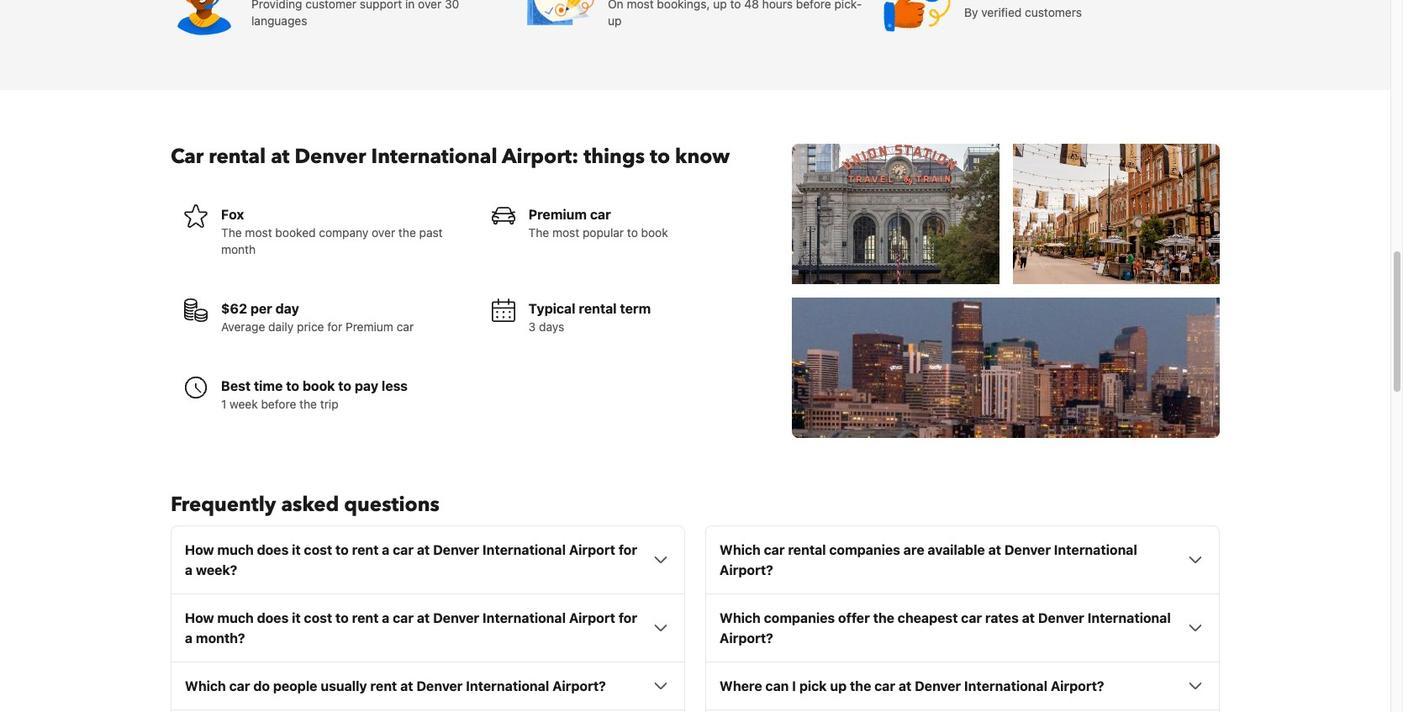 Task type: locate. For each thing, give the bounding box(es) containing it.
0 vertical spatial over
[[418, 0, 442, 11]]

denver right available
[[1005, 543, 1051, 558]]

denver inside the how much does it cost to rent a car at denver international airport for a month?
[[433, 611, 479, 626]]

it inside the how much does it cost to rent a car at denver international airport for a month?
[[292, 611, 301, 626]]

cost up "people"
[[304, 611, 332, 626]]

a left week?
[[185, 563, 193, 578]]

up left 48
[[713, 0, 727, 11]]

rent
[[352, 543, 379, 558], [352, 611, 379, 626], [370, 679, 397, 694]]

rent inside how much does it cost to rent a car at denver international airport for a week?
[[352, 543, 379, 558]]

how for week?
[[185, 543, 214, 558]]

on
[[608, 0, 624, 11]]

pick-
[[835, 0, 862, 11]]

2 it from the top
[[292, 611, 301, 626]]

at up booked
[[271, 143, 290, 171]]

cost inside how much does it cost to rent a car at denver international airport for a week?
[[304, 543, 332, 558]]

international inside which companies offer the cheapest car rates at denver international airport?
[[1088, 611, 1171, 626]]

airport
[[569, 543, 615, 558], [569, 611, 615, 626]]

denver down the how much does it cost to rent a car at denver international airport for a month? dropdown button
[[416, 679, 463, 694]]

much inside how much does it cost to rent a car at denver international airport for a week?
[[217, 543, 254, 558]]

a beautiful view of denver serviced by denver international airport image
[[792, 298, 1220, 438]]

before inside on most bookings, up to 48 hours before pick- up
[[796, 0, 831, 11]]

0 vertical spatial how
[[185, 543, 214, 558]]

before down time in the bottom of the page
[[261, 397, 296, 411]]

district of denver where our customers prefer to stay. image
[[1013, 144, 1220, 284]]

2 cost from the top
[[304, 611, 332, 626]]

per
[[250, 301, 272, 316]]

the down fox at the left top of the page
[[221, 226, 242, 240]]

available
[[928, 543, 985, 558]]

at down questions
[[417, 543, 430, 558]]

denver
[[295, 143, 366, 171], [433, 543, 479, 558], [1005, 543, 1051, 558], [433, 611, 479, 626], [1038, 611, 1085, 626], [416, 679, 463, 694], [915, 679, 961, 694]]

it up "people"
[[292, 611, 301, 626]]

at right available
[[989, 543, 1001, 558]]

2 vertical spatial for
[[619, 611, 637, 626]]

does for week?
[[257, 543, 289, 558]]

1 horizontal spatial book
[[641, 226, 668, 240]]

denver down questions
[[433, 543, 479, 558]]

1 much from the top
[[217, 543, 254, 558]]

book right popular
[[641, 226, 668, 240]]

to
[[730, 0, 741, 11], [650, 143, 670, 171], [627, 226, 638, 240], [286, 379, 299, 394], [338, 379, 352, 394], [336, 543, 349, 558], [336, 611, 349, 626]]

providing
[[251, 0, 302, 11]]

car inside which car do people usually rent at denver international airport? dropdown button
[[229, 679, 250, 694]]

1 horizontal spatial before
[[796, 0, 831, 11]]

at inside how much does it cost to rent a car at denver international airport for a week?
[[417, 543, 430, 558]]

rental for at
[[209, 143, 266, 171]]

can
[[766, 679, 789, 694]]

the inside the most booked company over the past month
[[221, 226, 242, 240]]

which
[[720, 543, 761, 558], [720, 611, 761, 626], [185, 679, 226, 694]]

up right pick at the bottom
[[830, 679, 847, 694]]

0 horizontal spatial premium
[[346, 320, 393, 334]]

over
[[418, 0, 442, 11], [372, 226, 395, 240]]

for
[[327, 320, 342, 334], [619, 543, 637, 558], [619, 611, 637, 626]]

over inside the most booked company over the past month
[[372, 226, 395, 240]]

does inside how much does it cost to rent a car at denver international airport for a week?
[[257, 543, 289, 558]]

rental inside which car rental companies are available at denver international airport?
[[788, 543, 826, 558]]

most right on at the left top
[[627, 0, 654, 11]]

0 vertical spatial rental
[[209, 143, 266, 171]]

to down asked at the left
[[336, 543, 349, 558]]

cost down asked at the left
[[304, 543, 332, 558]]

which for which car do people usually rent at denver international airport?
[[185, 679, 226, 694]]

premium up the most popular to book
[[529, 207, 587, 222]]

2 does from the top
[[257, 611, 289, 626]]

the right pick at the bottom
[[850, 679, 871, 694]]

1 vertical spatial it
[[292, 611, 301, 626]]

how much does it cost to rent a car at denver international airport for a month?
[[185, 611, 637, 646]]

2 vertical spatial which
[[185, 679, 226, 694]]

1 vertical spatial cost
[[304, 611, 332, 626]]

much up week?
[[217, 543, 254, 558]]

pay
[[355, 379, 378, 394]]

which car do people usually rent at denver international airport?
[[185, 679, 606, 694]]

denver down which companies offer the cheapest car rates at denver international airport?
[[915, 679, 961, 694]]

1 vertical spatial much
[[217, 611, 254, 626]]

rent up "usually"
[[352, 611, 379, 626]]

languages
[[251, 14, 307, 28]]

denver inside which car do people usually rent at denver international airport? dropdown button
[[416, 679, 463, 694]]

in
[[405, 0, 415, 11]]

airport?
[[720, 563, 773, 578], [720, 631, 773, 646], [552, 679, 606, 694], [1051, 679, 1105, 694]]

0 vertical spatial it
[[292, 543, 301, 558]]

the down premium car
[[529, 226, 549, 240]]

car inside which car rental companies are available at denver international airport?
[[764, 543, 785, 558]]

frequently asked questions
[[171, 491, 440, 519]]

0 horizontal spatial up
[[608, 14, 622, 28]]

1 airport from the top
[[569, 543, 615, 558]]

the for premium car
[[529, 226, 549, 240]]

does inside the how much does it cost to rent a car at denver international airport for a month?
[[257, 611, 289, 626]]

1 horizontal spatial the
[[529, 226, 549, 240]]

1 it from the top
[[292, 543, 301, 558]]

much for week?
[[217, 543, 254, 558]]

1 horizontal spatial premium
[[529, 207, 587, 222]]

how much does it cost to rent a car at denver international airport for a month? button
[[185, 608, 671, 648]]

much
[[217, 543, 254, 558], [217, 611, 254, 626]]

0 vertical spatial which
[[720, 543, 761, 558]]

1 how from the top
[[185, 543, 214, 558]]

days
[[539, 320, 564, 334]]

does down frequently asked questions
[[257, 543, 289, 558]]

denver right rates
[[1038, 611, 1085, 626]]

1 vertical spatial companies
[[764, 611, 835, 626]]

1 vertical spatial how
[[185, 611, 214, 626]]

book up trip
[[303, 379, 335, 394]]

companies left are
[[829, 543, 900, 558]]

premium right price
[[346, 320, 393, 334]]

airport inside the how much does it cost to rent a car at denver international airport for a month?
[[569, 611, 615, 626]]

1 vertical spatial airport
[[569, 611, 615, 626]]

past
[[419, 226, 443, 240]]

the most booked company over the past month
[[221, 226, 443, 257]]

month
[[221, 242, 256, 257]]

0 vertical spatial premium
[[529, 207, 587, 222]]

2 vertical spatial rental
[[788, 543, 826, 558]]

denver up company
[[295, 143, 366, 171]]

best time to book to pay less
[[221, 379, 408, 394]]

which companies offer the cheapest car rates at denver international airport?
[[720, 611, 1171, 646]]

1 horizontal spatial over
[[418, 0, 442, 11]]

0 vertical spatial rent
[[352, 543, 379, 558]]

the for fox
[[221, 226, 242, 240]]

1 vertical spatial rent
[[352, 611, 379, 626]]

a
[[382, 543, 390, 558], [185, 563, 193, 578], [382, 611, 390, 626], [185, 631, 193, 646]]

bookings,
[[657, 0, 710, 11]]

which car rental companies are available at denver international airport?
[[720, 543, 1137, 578]]

international
[[371, 143, 497, 171], [483, 543, 566, 558], [1054, 543, 1137, 558], [483, 611, 566, 626], [1088, 611, 1171, 626], [466, 679, 549, 694], [964, 679, 1048, 694]]

much inside the how much does it cost to rent a car at denver international airport for a month?
[[217, 611, 254, 626]]

2 the from the left
[[529, 226, 549, 240]]

a down questions
[[382, 543, 390, 558]]

0 vertical spatial before
[[796, 0, 831, 11]]

typical
[[529, 301, 576, 316]]

which car rental companies are available at denver international airport? button
[[720, 540, 1206, 580]]

the inside the most booked company over the past month
[[398, 226, 416, 240]]

1 horizontal spatial most
[[552, 226, 580, 240]]

2 much from the top
[[217, 611, 254, 626]]

1 horizontal spatial up
[[713, 0, 727, 11]]

it
[[292, 543, 301, 558], [292, 611, 301, 626]]

which inside which companies offer the cheapest car rates at denver international airport?
[[720, 611, 761, 626]]

for inside the how much does it cost to rent a car at denver international airport for a month?
[[619, 611, 637, 626]]

1 vertical spatial does
[[257, 611, 289, 626]]

average daily price for premium car
[[221, 320, 414, 334]]

up down on at the left top
[[608, 14, 622, 28]]

1 cost from the top
[[304, 543, 332, 558]]

premium
[[529, 207, 587, 222], [346, 320, 393, 334]]

airport? inside which car rental companies are available at denver international airport?
[[720, 563, 773, 578]]

at inside the how much does it cost to rent a car at denver international airport for a month?
[[417, 611, 430, 626]]

does up do
[[257, 611, 289, 626]]

1 the from the left
[[221, 226, 242, 240]]

1 does from the top
[[257, 543, 289, 558]]

over right company
[[372, 226, 395, 240]]

0 vertical spatial cost
[[304, 543, 332, 558]]

1 vertical spatial up
[[608, 14, 622, 28]]

at
[[271, 143, 290, 171], [417, 543, 430, 558], [989, 543, 1001, 558], [417, 611, 430, 626], [1022, 611, 1035, 626], [400, 679, 413, 694], [899, 679, 912, 694]]

2 horizontal spatial most
[[627, 0, 654, 11]]

how up month?
[[185, 611, 214, 626]]

people
[[273, 679, 317, 694]]

1 vertical spatial before
[[261, 397, 296, 411]]

1 vertical spatial rental
[[579, 301, 617, 316]]

airport inside how much does it cost to rent a car at denver international airport for a week?
[[569, 543, 615, 558]]

1 horizontal spatial rental
[[579, 301, 617, 316]]

by verified customers
[[964, 5, 1082, 20]]

0 horizontal spatial before
[[261, 397, 296, 411]]

most inside the most booked company over the past month
[[245, 226, 272, 240]]

car
[[590, 207, 611, 222], [397, 320, 414, 334], [393, 543, 414, 558], [764, 543, 785, 558], [393, 611, 414, 626], [961, 611, 982, 626], [229, 679, 250, 694], [875, 679, 896, 694]]

rent down questions
[[352, 543, 379, 558]]

how inside the how much does it cost to rent a car at denver international airport for a month?
[[185, 611, 214, 626]]

2 vertical spatial up
[[830, 679, 847, 694]]

cost
[[304, 543, 332, 558], [304, 611, 332, 626]]

book
[[641, 226, 668, 240], [303, 379, 335, 394]]

0 vertical spatial airport
[[569, 543, 615, 558]]

before
[[796, 0, 831, 11], [261, 397, 296, 411]]

company
[[319, 226, 369, 240]]

airport for how much does it cost to rent a car at denver international airport for a week?
[[569, 543, 615, 558]]

the
[[398, 226, 416, 240], [299, 397, 317, 411], [873, 611, 895, 626], [850, 679, 871, 694]]

a down how much does it cost to rent a car at denver international airport for a week? on the left of page
[[382, 611, 390, 626]]

over inside providing customer support in over 30 languages
[[418, 0, 442, 11]]

customers
[[1025, 5, 1082, 20]]

providing customer support in over 30 languages
[[251, 0, 459, 28]]

2 how from the top
[[185, 611, 214, 626]]

0 vertical spatial companies
[[829, 543, 900, 558]]

1 vertical spatial over
[[372, 226, 395, 240]]

2 horizontal spatial rental
[[788, 543, 826, 558]]

to up "usually"
[[336, 611, 349, 626]]

2 airport from the top
[[569, 611, 615, 626]]

verified
[[981, 5, 1022, 20]]

does
[[257, 543, 289, 558], [257, 611, 289, 626]]

cost inside the how much does it cost to rent a car at denver international airport for a month?
[[304, 611, 332, 626]]

most down premium car
[[552, 226, 580, 240]]

which car do people usually rent at denver international airport? button
[[185, 676, 671, 696]]

at right rates
[[1022, 611, 1035, 626]]

1 vertical spatial which
[[720, 611, 761, 626]]

how up week?
[[185, 543, 214, 558]]

for inside how much does it cost to rent a car at denver international airport for a week?
[[619, 543, 637, 558]]

companies inside which car rental companies are available at denver international airport?
[[829, 543, 900, 558]]

to right popular
[[627, 226, 638, 240]]

most up month
[[245, 226, 272, 240]]

0 vertical spatial much
[[217, 543, 254, 558]]

week?
[[196, 563, 237, 578]]

1 vertical spatial book
[[303, 379, 335, 394]]

where can i pick up the car at denver international airport?
[[720, 679, 1105, 694]]

denver down how much does it cost to rent a car at denver international airport for a week? dropdown button
[[433, 611, 479, 626]]

over for company
[[372, 226, 395, 240]]

day
[[275, 301, 299, 316]]

$62
[[221, 301, 247, 316]]

0 vertical spatial up
[[713, 0, 727, 11]]

car inside where can i pick up the car at denver international airport? dropdown button
[[875, 679, 896, 694]]

denver inside which companies offer the cheapest car rates at denver international airport?
[[1038, 611, 1085, 626]]

car inside the how much does it cost to rent a car at denver international airport for a month?
[[393, 611, 414, 626]]

cost for month?
[[304, 611, 332, 626]]

the right offer
[[873, 611, 895, 626]]

car inside which companies offer the cheapest car rates at denver international airport?
[[961, 611, 982, 626]]

0 horizontal spatial the
[[221, 226, 242, 240]]

to left 48
[[730, 0, 741, 11]]

daily
[[268, 320, 294, 334]]

over right in
[[418, 0, 442, 11]]

week
[[230, 397, 258, 411]]

3 days
[[529, 320, 564, 334]]

0 horizontal spatial rental
[[209, 143, 266, 171]]

fox
[[221, 207, 244, 222]]

popular
[[583, 226, 624, 240]]

0 horizontal spatial most
[[245, 226, 272, 240]]

companies left offer
[[764, 611, 835, 626]]

0 vertical spatial does
[[257, 543, 289, 558]]

at down how much does it cost to rent a car at denver international airport for a week? dropdown button
[[417, 611, 430, 626]]

how inside how much does it cost to rent a car at denver international airport for a week?
[[185, 543, 214, 558]]

questions
[[344, 491, 440, 519]]

it inside how much does it cost to rent a car at denver international airport for a week?
[[292, 543, 301, 558]]

which for which companies offer the cheapest car rates at denver international airport?
[[720, 611, 761, 626]]

which inside which car rental companies are available at denver international airport?
[[720, 543, 761, 558]]

2 horizontal spatial up
[[830, 679, 847, 694]]

up
[[713, 0, 727, 11], [608, 14, 622, 28], [830, 679, 847, 694]]

how for month?
[[185, 611, 214, 626]]

over for in
[[418, 0, 442, 11]]

the
[[221, 226, 242, 240], [529, 226, 549, 240]]

companies
[[829, 543, 900, 558], [764, 611, 835, 626]]

international inside the how much does it cost to rent a car at denver international airport for a month?
[[483, 611, 566, 626]]

rent inside the how much does it cost to rent a car at denver international airport for a month?
[[352, 611, 379, 626]]

frequently
[[171, 491, 276, 519]]

much up month?
[[217, 611, 254, 626]]

$62 per day
[[221, 301, 299, 316]]

rent right "usually"
[[370, 679, 397, 694]]

to inside how much does it cost to rent a car at denver international airport for a week?
[[336, 543, 349, 558]]

before left pick-
[[796, 0, 831, 11]]

0 horizontal spatial over
[[372, 226, 395, 240]]

the left past
[[398, 226, 416, 240]]

1 vertical spatial for
[[619, 543, 637, 558]]

rent for month?
[[352, 611, 379, 626]]

1 vertical spatial premium
[[346, 320, 393, 334]]

it down frequently asked questions
[[292, 543, 301, 558]]



Task type: describe. For each thing, give the bounding box(es) containing it.
3
[[529, 320, 536, 334]]

best
[[221, 379, 251, 394]]

by
[[964, 5, 978, 20]]

the inside which companies offer the cheapest car rates at denver international airport?
[[873, 611, 895, 626]]

1 week before the trip
[[221, 397, 339, 411]]

airport:
[[502, 143, 579, 171]]

5 million+ reviews image
[[884, 0, 951, 36]]

customer
[[305, 0, 357, 11]]

rates
[[985, 611, 1019, 626]]

average
[[221, 320, 265, 334]]

usually
[[321, 679, 367, 694]]

month?
[[196, 631, 245, 646]]

support
[[360, 0, 402, 11]]

where
[[720, 679, 762, 694]]

at down the how much does it cost to rent a car at denver international airport for a month?
[[400, 679, 413, 694]]

at down which companies offer the cheapest car rates at denver international airport?
[[899, 679, 912, 694]]

up inside dropdown button
[[830, 679, 847, 694]]

airport? inside which companies offer the cheapest car rates at denver international airport?
[[720, 631, 773, 646]]

car rental at denver international airport: things to know
[[171, 143, 730, 171]]

where can i pick up the car at denver international airport? button
[[720, 676, 1206, 696]]

to inside the how much does it cost to rent a car at denver international airport for a month?
[[336, 611, 349, 626]]

trip
[[320, 397, 339, 411]]

0 vertical spatial book
[[641, 226, 668, 240]]

hours
[[762, 0, 793, 11]]

are
[[904, 543, 925, 558]]

does for month?
[[257, 611, 289, 626]]

denver inside which car rental companies are available at denver international airport?
[[1005, 543, 1051, 558]]

at inside which car rental companies are available at denver international airport?
[[989, 543, 1001, 558]]

pick
[[800, 679, 827, 694]]

term
[[620, 301, 651, 316]]

booked
[[275, 226, 316, 240]]

to left pay
[[338, 379, 352, 394]]

at inside which companies offer the cheapest car rates at denver international airport?
[[1022, 611, 1035, 626]]

things
[[584, 143, 645, 171]]

do
[[253, 679, 270, 694]]

time
[[254, 379, 283, 394]]

asked
[[281, 491, 339, 519]]

most for fox
[[245, 226, 272, 240]]

30
[[445, 0, 459, 11]]

which companies offer the cheapest car rates at denver international airport? button
[[720, 608, 1206, 648]]

know
[[675, 143, 730, 171]]

0 horizontal spatial book
[[303, 379, 335, 394]]

for for how much does it cost to rent a car at denver international airport for a week?
[[619, 543, 637, 558]]

48
[[744, 0, 759, 11]]

we're here for you image
[[171, 0, 238, 36]]

how much does it cost to rent a car at denver international airport for a week? button
[[185, 540, 671, 580]]

to left "know"
[[650, 143, 670, 171]]

2 vertical spatial rent
[[370, 679, 397, 694]]

which for which car rental companies are available at denver international airport?
[[720, 543, 761, 558]]

most inside on most bookings, up to 48 hours before pick- up
[[627, 0, 654, 11]]

denver inside where can i pick up the car at denver international airport? dropdown button
[[915, 679, 961, 694]]

rent for week?
[[352, 543, 379, 558]]

international inside which car rental companies are available at denver international airport?
[[1054, 543, 1137, 558]]

typical rental term
[[529, 301, 651, 316]]

1
[[221, 397, 226, 411]]

to up '1 week before the trip'
[[286, 379, 299, 394]]

how much does it cost to rent a car at denver international airport for a week?
[[185, 543, 637, 578]]

the most popular to book
[[529, 226, 668, 240]]

premium car
[[529, 207, 611, 222]]

i
[[792, 679, 796, 694]]

it for week?
[[292, 543, 301, 558]]

offer
[[838, 611, 870, 626]]

the down 'best time to book to pay less'
[[299, 397, 317, 411]]

rental for term
[[579, 301, 617, 316]]

cost for week?
[[304, 543, 332, 558]]

a left month?
[[185, 631, 193, 646]]

for for how much does it cost to rent a car at denver international airport for a month?
[[619, 611, 637, 626]]

car inside how much does it cost to rent a car at denver international airport for a week?
[[393, 543, 414, 558]]

denver inside how much does it cost to rent a car at denver international airport for a week?
[[433, 543, 479, 558]]

airport for how much does it cost to rent a car at denver international airport for a month?
[[569, 611, 615, 626]]

one of the most visited landmarks in denver. image
[[792, 144, 999, 284]]

on most bookings, up to 48 hours before pick- up
[[608, 0, 862, 28]]

it for month?
[[292, 611, 301, 626]]

the inside where can i pick up the car at denver international airport? dropdown button
[[850, 679, 871, 694]]

cheapest
[[898, 611, 958, 626]]

to inside on most bookings, up to 48 hours before pick- up
[[730, 0, 741, 11]]

0 vertical spatial for
[[327, 320, 342, 334]]

companies inside which companies offer the cheapest car rates at denver international airport?
[[764, 611, 835, 626]]

less
[[382, 379, 408, 394]]

much for month?
[[217, 611, 254, 626]]

most for premium car
[[552, 226, 580, 240]]

free cancellation image
[[527, 0, 594, 36]]

price
[[297, 320, 324, 334]]

international inside how much does it cost to rent a car at denver international airport for a week?
[[483, 543, 566, 558]]

car
[[171, 143, 204, 171]]



Task type: vqa. For each thing, say whether or not it's contained in the screenshot.
the right And
no



